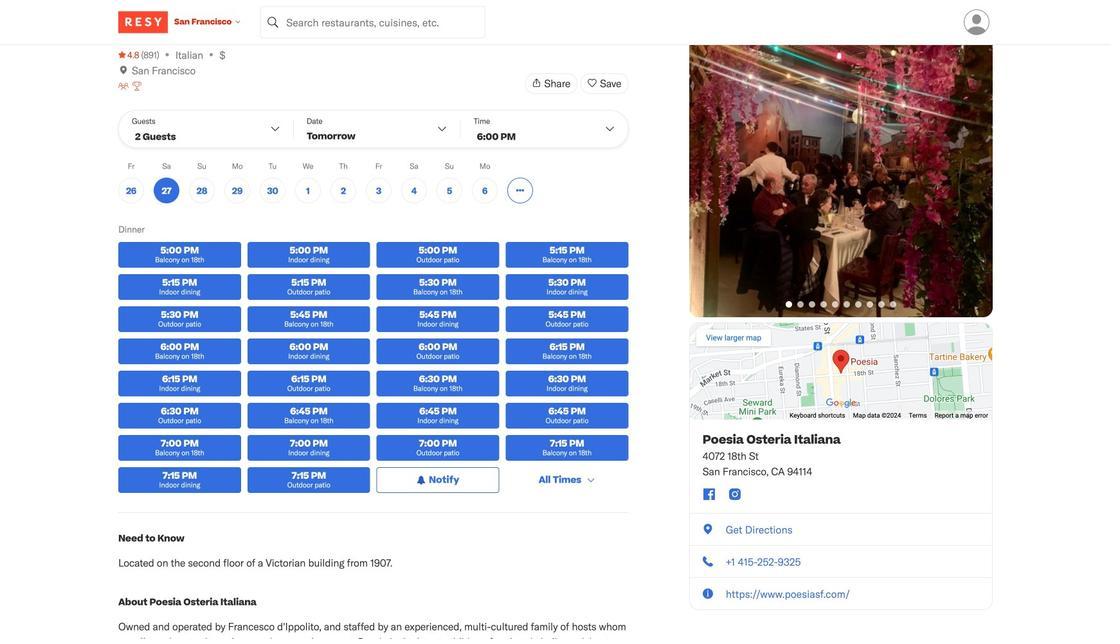 Task type: locate. For each thing, give the bounding box(es) containing it.
Search restaurants, cuisines, etc. text field
[[260, 6, 485, 38]]

None field
[[260, 6, 485, 38]]



Task type: vqa. For each thing, say whether or not it's contained in the screenshot.
5.0 out of 5 stars icon
no



Task type: describe. For each thing, give the bounding box(es) containing it.
4.8 out of 5 stars image
[[118, 48, 139, 61]]

891 reviews element
[[141, 48, 159, 61]]



